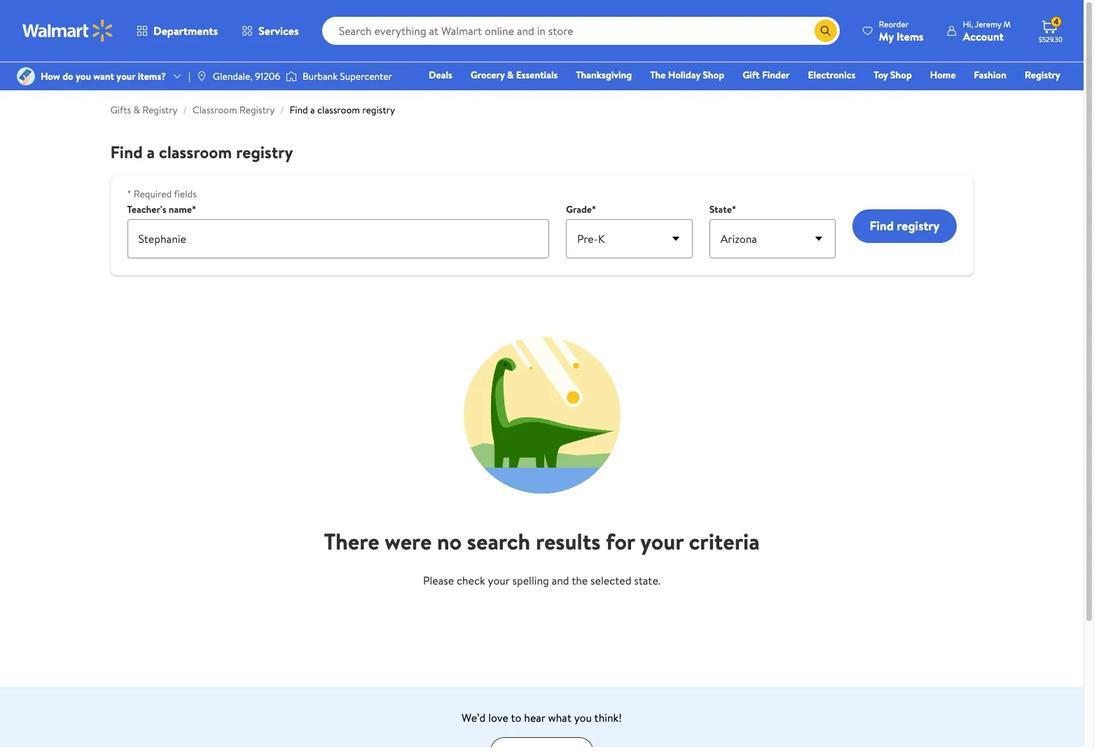 Task type: locate. For each thing, give the bounding box(es) containing it.
registry down the items?
[[142, 103, 178, 117]]

deals link
[[423, 67, 459, 83]]

toy shop
[[874, 68, 912, 82]]

find for find a classroom registry
[[110, 140, 143, 164]]

thanksgiving link
[[570, 67, 638, 83]]

$529.30
[[1039, 34, 1063, 44]]

2 vertical spatial find
[[870, 217, 894, 234]]

a up required
[[147, 140, 155, 164]]

* required fields
[[127, 187, 197, 201]]

debit
[[977, 88, 1001, 102]]

0 vertical spatial &
[[507, 68, 514, 82]]

gift finder link
[[736, 67, 796, 83]]

2 horizontal spatial your
[[640, 526, 684, 557]]

/ left the classroom
[[183, 103, 187, 117]]

the holiday shop link
[[644, 67, 731, 83]]

1 horizontal spatial shop
[[890, 68, 912, 82]]

find registry
[[870, 217, 940, 234]]

1 horizontal spatial a
[[310, 103, 315, 117]]

burbank
[[303, 69, 338, 83]]

walmart image
[[22, 20, 113, 42]]

0 horizontal spatial find
[[110, 140, 143, 164]]

&
[[507, 68, 514, 82], [133, 103, 140, 117]]

account
[[963, 28, 1004, 44]]

grade*
[[566, 202, 596, 216]]

spelling
[[512, 573, 549, 588]]

registry
[[362, 103, 395, 117], [236, 140, 293, 164], [897, 217, 940, 234]]

fields
[[174, 187, 197, 201]]

hi, jeremy m account
[[963, 18, 1011, 44]]

gifts
[[110, 103, 131, 117]]

1 vertical spatial your
[[640, 526, 684, 557]]

0 horizontal spatial  image
[[17, 67, 35, 85]]

teacher's name*
[[127, 202, 196, 216]]

how do you want your items?
[[41, 69, 166, 83]]

2 horizontal spatial registry
[[897, 217, 940, 234]]

registry one debit
[[953, 68, 1061, 102]]

0 horizontal spatial registry
[[142, 103, 178, 117]]

registry down '91206' in the top left of the page
[[239, 103, 275, 117]]

/ right classroom registry link in the left of the page
[[280, 103, 284, 117]]

classroom
[[193, 103, 237, 117]]

classroom
[[317, 103, 360, 117], [159, 140, 232, 164]]

a down burbank
[[310, 103, 315, 117]]

toy shop link
[[868, 67, 918, 83]]

1 horizontal spatial you
[[574, 710, 592, 726]]

Search search field
[[322, 17, 840, 45]]

0 horizontal spatial /
[[183, 103, 187, 117]]

the
[[572, 573, 588, 588]]

supercenter
[[340, 69, 392, 83]]

you
[[76, 69, 91, 83], [574, 710, 592, 726]]

hi,
[[963, 18, 973, 30]]

1 horizontal spatial classroom
[[317, 103, 360, 117]]

burbank supercenter
[[303, 69, 392, 83]]

your right check
[[488, 573, 510, 588]]

1 vertical spatial classroom
[[159, 140, 232, 164]]

 image left how
[[17, 67, 35, 85]]

a
[[310, 103, 315, 117], [147, 140, 155, 164]]

m
[[1004, 18, 1011, 30]]

 image
[[196, 71, 207, 82]]

1 vertical spatial &
[[133, 103, 140, 117]]

/
[[183, 103, 187, 117], [280, 103, 284, 117]]

 image
[[17, 67, 35, 85], [286, 69, 297, 83]]

0 horizontal spatial registry
[[236, 140, 293, 164]]

2 vertical spatial registry
[[897, 217, 940, 234]]

your right for on the bottom of the page
[[640, 526, 684, 557]]

1 vertical spatial find
[[110, 140, 143, 164]]

were
[[385, 526, 432, 557]]

gifts & registry / classroom registry / find a classroom registry
[[110, 103, 395, 117]]

departments
[[153, 23, 218, 39]]

your right want
[[117, 69, 135, 83]]

please check your spelling and the selected state.
[[423, 573, 661, 588]]

shop
[[703, 68, 724, 82], [890, 68, 912, 82]]

classroom down burbank supercenter
[[317, 103, 360, 117]]

0 horizontal spatial classroom
[[159, 140, 232, 164]]

your
[[117, 69, 135, 83], [640, 526, 684, 557], [488, 573, 510, 588]]

1 horizontal spatial your
[[488, 573, 510, 588]]

grocery & essentials link
[[464, 67, 564, 83]]

essentials
[[516, 68, 558, 82]]

1 horizontal spatial  image
[[286, 69, 297, 83]]

1 horizontal spatial /
[[280, 103, 284, 117]]

no
[[437, 526, 462, 557]]

& right gifts
[[133, 103, 140, 117]]

check
[[457, 573, 485, 588]]

search icon image
[[820, 25, 831, 36]]

2 vertical spatial your
[[488, 573, 510, 588]]

0 horizontal spatial &
[[133, 103, 140, 117]]

1 horizontal spatial &
[[507, 68, 514, 82]]

find inside "button"
[[870, 217, 894, 234]]

shop right holiday
[[703, 68, 724, 82]]

jeremy
[[975, 18, 1002, 30]]

services button
[[230, 14, 311, 48]]

reorder
[[879, 18, 909, 30]]

1 horizontal spatial find
[[290, 103, 308, 117]]

how
[[41, 69, 60, 83]]

1 horizontal spatial registry
[[362, 103, 395, 117]]

state*
[[709, 202, 736, 216]]

results
[[536, 526, 601, 557]]

classroom up fields
[[159, 140, 232, 164]]

you right "do"
[[76, 69, 91, 83]]

& for grocery
[[507, 68, 514, 82]]

 image right '91206' in the top left of the page
[[286, 69, 297, 83]]

0 vertical spatial your
[[117, 69, 135, 83]]

2 horizontal spatial find
[[870, 217, 894, 234]]

deals
[[429, 68, 452, 82]]

do
[[62, 69, 73, 83]]

& right grocery
[[507, 68, 514, 82]]

required
[[134, 187, 172, 201]]

1 / from the left
[[183, 103, 187, 117]]

find a classroom registry link
[[290, 103, 395, 117]]

Teacher's name* text field
[[127, 219, 549, 259]]

2 horizontal spatial registry
[[1025, 68, 1061, 82]]

reorder my items
[[879, 18, 924, 44]]

shop right toy
[[890, 68, 912, 82]]

0 horizontal spatial you
[[76, 69, 91, 83]]

registry
[[1025, 68, 1061, 82], [142, 103, 178, 117], [239, 103, 275, 117]]

departments button
[[125, 14, 230, 48]]

to
[[511, 710, 522, 726]]

0 horizontal spatial a
[[147, 140, 155, 164]]

you right what
[[574, 710, 592, 726]]

glendale, 91206
[[213, 69, 280, 83]]

registry up walmart+
[[1025, 68, 1061, 82]]

1 shop from the left
[[703, 68, 724, 82]]

want
[[93, 69, 114, 83]]

walmart+ link
[[1013, 87, 1067, 102]]

0 horizontal spatial shop
[[703, 68, 724, 82]]



Task type: vqa. For each thing, say whether or not it's contained in the screenshot.
Gifts & Registry Link
yes



Task type: describe. For each thing, give the bounding box(es) containing it.
 image for how do you want your items?
[[17, 67, 35, 85]]

teacher's
[[127, 202, 166, 216]]

search
[[467, 526, 530, 557]]

0 vertical spatial registry
[[362, 103, 395, 117]]

|
[[188, 69, 190, 83]]

one debit link
[[947, 87, 1007, 102]]

& for gifts
[[133, 103, 140, 117]]

items?
[[138, 69, 166, 83]]

thanksgiving
[[576, 68, 632, 82]]

electronics link
[[802, 67, 862, 83]]

grocery & essentials
[[471, 68, 558, 82]]

2 / from the left
[[280, 103, 284, 117]]

the
[[650, 68, 666, 82]]

electronics
[[808, 68, 856, 82]]

clear search field text image
[[798, 25, 809, 36]]

name*
[[169, 202, 196, 216]]

registry inside "registry one debit"
[[1025, 68, 1061, 82]]

services
[[259, 23, 299, 39]]

0 vertical spatial you
[[76, 69, 91, 83]]

*
[[127, 187, 131, 201]]

fashion link
[[968, 67, 1013, 83]]

find for find registry
[[870, 217, 894, 234]]

selected
[[591, 573, 632, 588]]

state.
[[634, 573, 661, 588]]

toy
[[874, 68, 888, 82]]

91206
[[255, 69, 280, 83]]

and
[[552, 573, 569, 588]]

fashion
[[974, 68, 1007, 82]]

gift
[[743, 68, 760, 82]]

find a classroom registry
[[110, 140, 293, 164]]

we'd
[[462, 710, 486, 726]]

what
[[548, 710, 572, 726]]

think!
[[594, 710, 622, 726]]

registry inside "button"
[[897, 217, 940, 234]]

there
[[324, 526, 379, 557]]

the holiday shop
[[650, 68, 724, 82]]

registry link
[[1019, 67, 1067, 83]]

finder
[[762, 68, 790, 82]]

home
[[930, 68, 956, 82]]

1 vertical spatial registry
[[236, 140, 293, 164]]

for
[[606, 526, 635, 557]]

my
[[879, 28, 894, 44]]

1 horizontal spatial registry
[[239, 103, 275, 117]]

4 $529.30
[[1039, 16, 1063, 44]]

find registry button
[[853, 209, 957, 243]]

0 vertical spatial find
[[290, 103, 308, 117]]

0 vertical spatial classroom
[[317, 103, 360, 117]]

we'd love to hear what you think!
[[462, 710, 622, 726]]

one
[[953, 88, 974, 102]]

walmart+
[[1019, 88, 1061, 102]]

1 vertical spatial you
[[574, 710, 592, 726]]

items
[[897, 28, 924, 44]]

classroom registry link
[[193, 103, 275, 117]]

please
[[423, 573, 454, 588]]

1 vertical spatial a
[[147, 140, 155, 164]]

there were no search results for your criteria
[[324, 526, 760, 557]]

Walmart Site-Wide search field
[[322, 17, 840, 45]]

0 horizontal spatial your
[[117, 69, 135, 83]]

holiday
[[668, 68, 701, 82]]

2 shop from the left
[[890, 68, 912, 82]]

criteria
[[689, 526, 760, 557]]

grocery
[[471, 68, 505, 82]]

hear
[[524, 710, 546, 726]]

 image for burbank supercenter
[[286, 69, 297, 83]]

love
[[488, 710, 508, 726]]

glendale,
[[213, 69, 253, 83]]

home link
[[924, 67, 962, 83]]

4
[[1054, 16, 1059, 27]]

gifts & registry link
[[110, 103, 178, 117]]

gift finder
[[743, 68, 790, 82]]

0 vertical spatial a
[[310, 103, 315, 117]]



